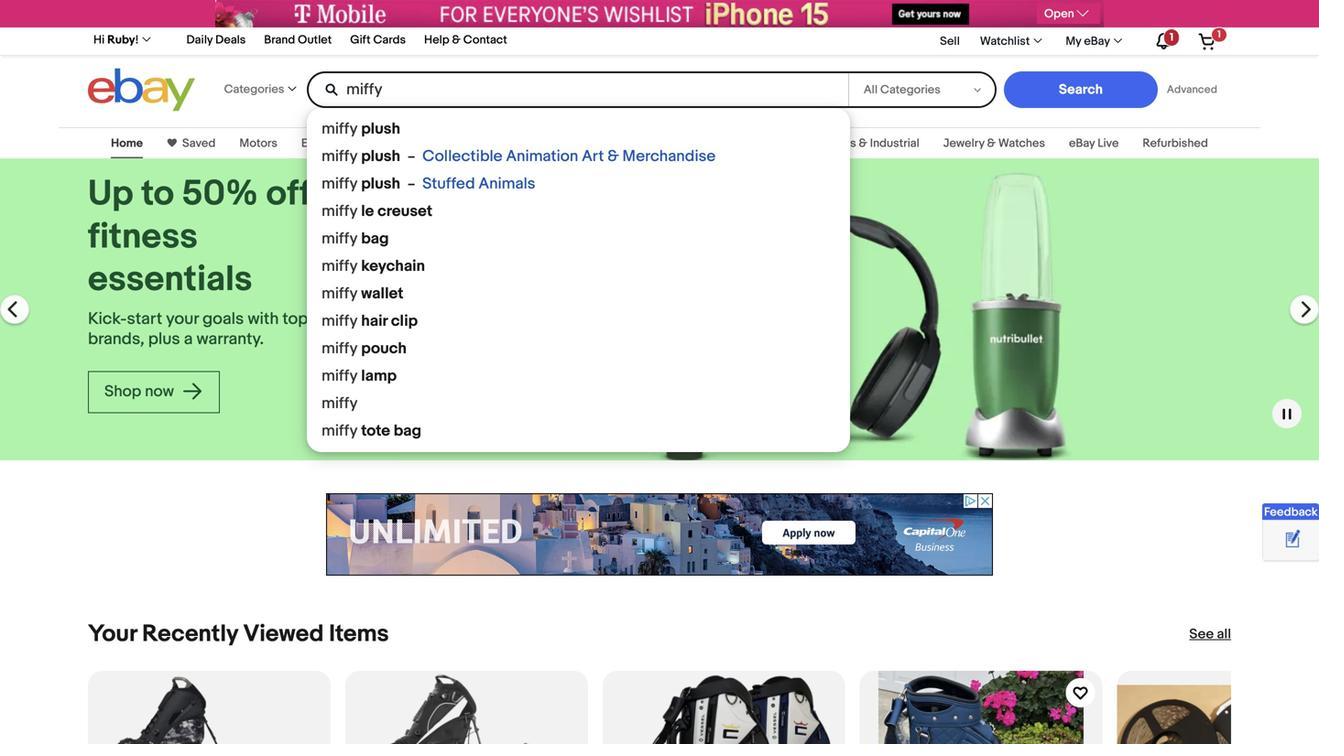 Task type: vqa. For each thing, say whether or not it's contained in the screenshot.
PLUS
yes



Task type: locate. For each thing, give the bounding box(es) containing it.
sporting goods link
[[698, 137, 785, 151]]

4 miffy from the top
[[322, 202, 358, 221]]

ebay left live
[[1069, 137, 1095, 151]]

up to 50% off fitness essentials link
[[88, 173, 352, 302]]

collectibles
[[385, 137, 452, 151]]

home for home
[[111, 137, 143, 151]]

home up animals
[[475, 137, 508, 151]]

1 right 1 dropdown button
[[1218, 29, 1221, 41]]

ruby
[[107, 33, 135, 47]]

motors link
[[240, 137, 278, 151]]

1 vertical spatial advertisement region
[[326, 494, 993, 576]]

home & garden
[[475, 137, 562, 151]]

home up up
[[111, 137, 143, 151]]

home & garden link
[[475, 137, 562, 151]]

contact
[[463, 33, 507, 47]]

1 vertical spatial ebay
[[1069, 137, 1095, 151]]

9 miffy from the top
[[322, 339, 358, 359]]

ebay right my
[[1084, 34, 1111, 48]]

bag right tote
[[394, 422, 422, 441]]

home
[[111, 137, 143, 151], [475, 137, 508, 151]]

bag down the le
[[361, 230, 389, 249]]

hi ruby !
[[93, 33, 139, 47]]

feedback
[[1265, 506, 1318, 520]]

& left the garden
[[510, 137, 519, 151]]

miffy
[[322, 120, 358, 139], [322, 147, 358, 166], [322, 175, 358, 194], [322, 202, 358, 221], [322, 230, 358, 249], [322, 257, 358, 276], [322, 285, 358, 304], [322, 312, 358, 331], [322, 339, 358, 359], [322, 367, 358, 386], [322, 394, 358, 414], [322, 422, 358, 441]]

up to 50% off fitness essentials main content
[[0, 116, 1319, 745]]

toys link
[[650, 137, 674, 151]]

& right art
[[608, 147, 619, 166]]

0 horizontal spatial bag
[[361, 230, 389, 249]]

1 for 1 "link"
[[1218, 29, 1221, 41]]

& right business
[[859, 137, 868, 151]]

1 vertical spatial plush
[[361, 147, 400, 166]]

2 miffy from the top
[[322, 147, 358, 166]]

hi
[[93, 33, 105, 47]]

gift cards link
[[350, 30, 406, 52]]

list box
[[307, 108, 850, 453]]

your
[[166, 309, 199, 329]]

1 button
[[1136, 28, 1184, 55]]

1 inside "link"
[[1218, 29, 1221, 41]]

None submit
[[1004, 71, 1158, 108]]

1 left 1 "link"
[[1170, 31, 1174, 44]]

watchlist
[[980, 34, 1030, 48]]

daily deals
[[186, 33, 246, 47]]

see
[[1190, 627, 1214, 643]]

1 horizontal spatial home
[[475, 137, 508, 151]]

bag
[[361, 230, 389, 249], [394, 422, 422, 441]]

0 horizontal spatial home
[[111, 137, 143, 151]]

1 miffy from the top
[[322, 120, 358, 139]]

& for business
[[859, 137, 868, 151]]

0 vertical spatial plush
[[361, 120, 400, 139]]

tote
[[361, 422, 390, 441]]

jewelry & watches link
[[944, 137, 1045, 151]]

0 horizontal spatial 1
[[1170, 31, 1174, 44]]

all
[[1217, 627, 1232, 643]]

shop
[[104, 382, 141, 402]]

gift cards
[[350, 33, 406, 47]]

& for help
[[452, 33, 461, 47]]

brands,
[[88, 329, 144, 350]]

2 vertical spatial plush
[[361, 175, 400, 194]]

1 horizontal spatial 1
[[1218, 29, 1221, 41]]

1 – from the top
[[408, 147, 415, 166]]

1 vertical spatial bag
[[394, 422, 422, 441]]

sell
[[940, 34, 960, 49]]

your recently viewed items link
[[88, 621, 389, 649]]

jewelry
[[944, 137, 985, 151]]

&
[[452, 33, 461, 47], [510, 137, 519, 151], [859, 137, 868, 151], [987, 137, 996, 151], [608, 147, 619, 166]]

le
[[361, 202, 374, 221]]

daily
[[186, 33, 213, 47]]

items
[[329, 621, 389, 649]]

viewed
[[243, 621, 324, 649]]

pouch
[[361, 339, 407, 359]]

saved link
[[177, 137, 216, 151]]

1 plush from the top
[[361, 120, 400, 139]]

2 plush from the top
[[361, 147, 400, 166]]

0 vertical spatial ebay
[[1084, 34, 1111, 48]]

collectibles link
[[385, 137, 452, 151]]

ebay
[[1084, 34, 1111, 48], [1069, 137, 1095, 151]]

–
[[408, 147, 415, 166], [408, 175, 415, 194]]

categories button
[[219, 70, 302, 109]]

deals
[[215, 33, 246, 47]]

2 – from the top
[[408, 175, 415, 194]]

Search for anything text field
[[310, 73, 846, 106]]

brand
[[264, 33, 295, 47]]

2 home from the left
[[475, 137, 508, 151]]

& right jewelry
[[987, 137, 996, 151]]

fashion link
[[586, 137, 626, 151]]

1
[[1218, 29, 1221, 41], [1170, 31, 1174, 44]]

0 vertical spatial –
[[408, 147, 415, 166]]

– left collectible
[[408, 147, 415, 166]]

banner
[[83, 26, 1232, 453]]

refurbished
[[1143, 137, 1209, 151]]

off
[[266, 173, 311, 216]]

refurbished link
[[1143, 137, 1209, 151]]

animals
[[479, 175, 535, 194]]

fitness
[[88, 216, 198, 259]]

12 miffy from the top
[[322, 422, 358, 441]]

ebay live
[[1069, 137, 1119, 151]]

1 inside dropdown button
[[1170, 31, 1174, 44]]

jewelry & watches
[[944, 137, 1045, 151]]

& right help
[[452, 33, 461, 47]]

my ebay
[[1066, 34, 1111, 48]]

business & industrial
[[809, 137, 920, 151]]

art
[[582, 147, 604, 166]]

account navigation
[[83, 26, 1232, 56]]

1 home from the left
[[111, 137, 143, 151]]

sell link
[[932, 34, 968, 49]]

start
[[127, 309, 162, 329]]

advertisement region
[[215, 0, 1104, 27], [326, 494, 993, 576]]

now
[[145, 382, 174, 402]]

brand outlet
[[264, 33, 332, 47]]

business & industrial link
[[809, 137, 920, 151]]

hair
[[361, 312, 388, 331]]

1 vertical spatial –
[[408, 175, 415, 194]]

– up creuset
[[408, 175, 415, 194]]

& inside 'help & contact' link
[[452, 33, 461, 47]]



Task type: describe. For each thing, give the bounding box(es) containing it.
1 horizontal spatial bag
[[394, 422, 422, 441]]

5 miffy from the top
[[322, 230, 358, 249]]

gift
[[350, 33, 371, 47]]

!
[[135, 33, 139, 47]]

sporting
[[698, 137, 745, 151]]

essentials
[[88, 259, 252, 302]]

motors
[[240, 137, 278, 151]]

merchandise
[[623, 147, 716, 166]]

my
[[1066, 34, 1082, 48]]

animation
[[506, 147, 578, 166]]

daily deals link
[[186, 30, 246, 52]]

warranty.
[[197, 329, 264, 350]]

live
[[1098, 137, 1119, 151]]

1 link
[[1188, 27, 1229, 54]]

open
[[1045, 7, 1075, 21]]

cards
[[373, 33, 406, 47]]

see all
[[1190, 627, 1232, 643]]

with
[[248, 309, 279, 329]]

watches
[[999, 137, 1045, 151]]

up
[[88, 173, 133, 216]]

ebay live link
[[1069, 137, 1119, 151]]

stuffed
[[423, 175, 475, 194]]

ebay inside the up to 50% off fitness essentials main content
[[1069, 137, 1095, 151]]

outlet
[[298, 33, 332, 47]]

banner containing miffy
[[83, 26, 1232, 453]]

my ebay link
[[1056, 30, 1131, 52]]

clip
[[391, 312, 418, 331]]

advanced link
[[1158, 71, 1227, 108]]

11 miffy from the top
[[322, 394, 358, 414]]

electronics
[[301, 137, 362, 151]]

6 miffy from the top
[[322, 257, 358, 276]]

help & contact link
[[424, 30, 507, 52]]

open button
[[1037, 4, 1100, 24]]

shop now link
[[88, 372, 220, 414]]

1 for 1 dropdown button
[[1170, 31, 1174, 44]]

keychain
[[361, 257, 425, 276]]

plus
[[148, 329, 180, 350]]

ebay home image
[[88, 68, 195, 112]]

lamp
[[361, 367, 397, 386]]

3 plush from the top
[[361, 175, 400, 194]]

8 miffy from the top
[[322, 312, 358, 331]]

see all link
[[1190, 626, 1232, 644]]

help
[[424, 33, 450, 47]]

0 vertical spatial advertisement region
[[215, 0, 1104, 27]]

your recently viewed items
[[88, 621, 389, 649]]

0 vertical spatial bag
[[361, 230, 389, 249]]

& inside miffy plush miffy plush – collectible animation art & merchandise miffy plush – stuffed animals miffy le creuset miffy bag miffy keychain miffy wallet miffy hair clip miffy pouch miffy lamp miffy miffy tote bag
[[608, 147, 619, 166]]

50%
[[182, 173, 258, 216]]

ebay inside the "account" navigation
[[1084, 34, 1111, 48]]

recently
[[142, 621, 238, 649]]

help & contact
[[424, 33, 507, 47]]

shop now
[[104, 382, 178, 402]]

goals
[[202, 309, 244, 329]]

your
[[88, 621, 137, 649]]

a
[[184, 329, 193, 350]]

garden
[[522, 137, 562, 151]]

goods
[[748, 137, 785, 151]]

wallet
[[361, 285, 404, 304]]

saved
[[182, 137, 216, 151]]

3 miffy from the top
[[322, 175, 358, 194]]

miffy link
[[314, 390, 843, 418]]

advertisement region inside the up to 50% off fitness essentials main content
[[326, 494, 993, 576]]

7 miffy from the top
[[322, 285, 358, 304]]

collectible
[[423, 147, 503, 166]]

kick-
[[88, 309, 127, 329]]

creuset
[[378, 202, 433, 221]]

to
[[141, 173, 174, 216]]

& for jewelry
[[987, 137, 996, 151]]

toys
[[650, 137, 674, 151]]

list box containing miffy
[[307, 108, 850, 453]]

top
[[283, 309, 308, 329]]

fashion
[[586, 137, 626, 151]]

home for home & garden
[[475, 137, 508, 151]]

miffy plush miffy plush – collectible animation art & merchandise miffy plush – stuffed animals miffy le creuset miffy bag miffy keychain miffy wallet miffy hair clip miffy pouch miffy lamp miffy miffy tote bag
[[322, 120, 716, 441]]

business
[[809, 137, 856, 151]]

advanced
[[1167, 83, 1218, 96]]

categories
[[224, 82, 284, 97]]

watchlist link
[[970, 30, 1050, 52]]

up to 50% off fitness essentials kick-start your goals with top brands, plus a warranty.
[[88, 173, 311, 350]]

sporting goods
[[698, 137, 785, 151]]

brand outlet link
[[264, 30, 332, 52]]

10 miffy from the top
[[322, 367, 358, 386]]

& for home
[[510, 137, 519, 151]]



